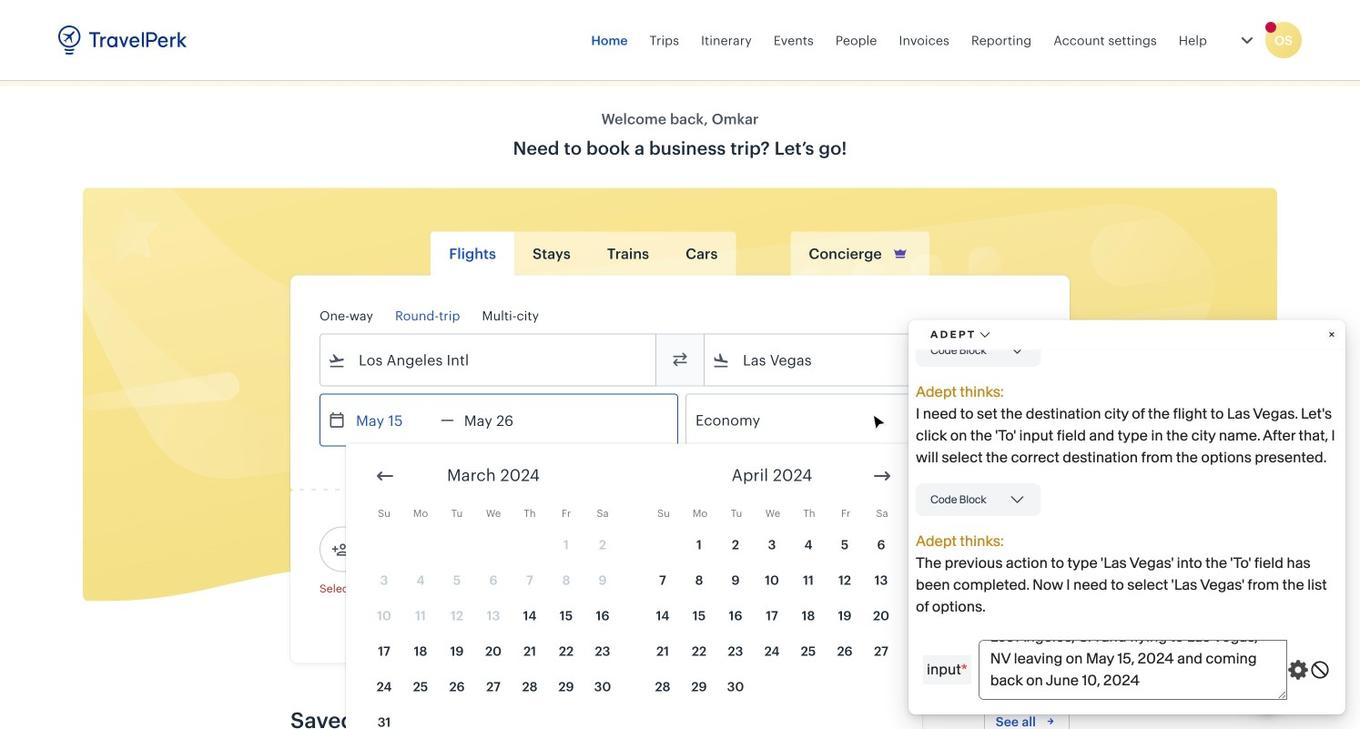Task type: locate. For each thing, give the bounding box(es) containing it.
Depart text field
[[346, 395, 441, 446]]

From search field
[[346, 346, 632, 375]]

Return text field
[[454, 395, 549, 446]]

move forward to switch to the next month. image
[[872, 465, 893, 487]]



Task type: vqa. For each thing, say whether or not it's contained in the screenshot.
Spirit Airlines icon
no



Task type: describe. For each thing, give the bounding box(es) containing it.
To search field
[[730, 346, 1016, 375]]

calendar application
[[346, 444, 1361, 729]]

move backward to switch to the previous month. image
[[374, 465, 396, 487]]



